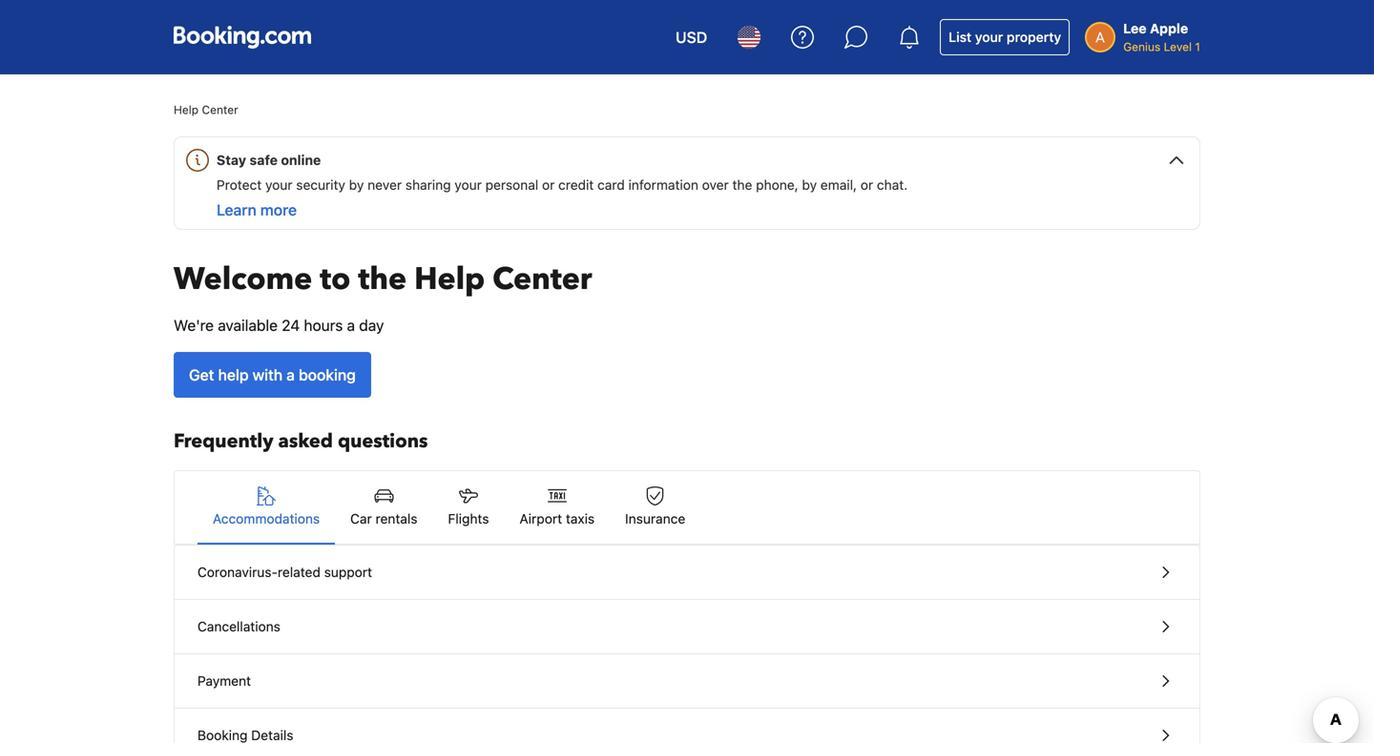 Task type: describe. For each thing, give the bounding box(es) containing it.
frequently asked questions
[[174, 429, 428, 455]]

credit
[[559, 177, 594, 193]]

list
[[949, 29, 972, 45]]

list your property link
[[940, 19, 1070, 55]]

car rentals
[[350, 511, 418, 527]]

phone,
[[756, 177, 799, 193]]

stay
[[217, 152, 246, 168]]

lee apple genius level 1
[[1124, 21, 1201, 53]]

flights
[[448, 511, 489, 527]]

booking.com online hotel reservations image
[[174, 26, 311, 49]]

level
[[1164, 40, 1192, 53]]

payment
[[198, 673, 251, 689]]

insurance
[[625, 511, 686, 527]]

email,
[[821, 177, 857, 193]]

we're
[[174, 316, 214, 335]]

questions
[[338, 429, 428, 455]]

car rentals button
[[335, 472, 433, 544]]

accommodations button
[[198, 472, 335, 544]]

1 by from the left
[[349, 177, 364, 193]]

1
[[1196, 40, 1201, 53]]

2 or from the left
[[861, 177, 874, 193]]

hours
[[304, 316, 343, 335]]

usd button
[[664, 14, 719, 60]]

welcome
[[174, 259, 312, 300]]

car
[[350, 511, 372, 527]]

chat.
[[877, 177, 908, 193]]

get
[[189, 366, 214, 384]]

1 vertical spatial center
[[493, 259, 592, 300]]

coronavirus-related support button
[[175, 546, 1200, 600]]

day
[[359, 316, 384, 335]]

your for list your property
[[975, 29, 1004, 45]]

we're available 24 hours a day
[[174, 316, 384, 335]]

security
[[296, 177, 346, 193]]

your for protect your security by never sharing your personal or credit card information over the phone, by email, or chat. learn more
[[265, 177, 293, 193]]

help
[[218, 366, 249, 384]]

0 horizontal spatial center
[[202, 103, 238, 116]]

1 vertical spatial the
[[358, 259, 407, 300]]

travel alert element
[[174, 137, 1201, 230]]

property
[[1007, 29, 1062, 45]]

welcome to the help center
[[174, 259, 592, 300]]

lee
[[1124, 21, 1147, 36]]

accommodations
[[213, 511, 320, 527]]

tab list containing accommodations
[[175, 472, 1200, 546]]

asked
[[278, 429, 333, 455]]

usd
[[676, 28, 708, 46]]



Task type: vqa. For each thing, say whether or not it's contained in the screenshot.
14 'checkbox''s 14
no



Task type: locate. For each thing, give the bounding box(es) containing it.
your
[[975, 29, 1004, 45], [265, 177, 293, 193], [455, 177, 482, 193]]

1 horizontal spatial or
[[861, 177, 874, 193]]

taxis
[[566, 511, 595, 527]]

more
[[260, 201, 297, 219]]

sharing
[[406, 177, 451, 193]]

0 vertical spatial center
[[202, 103, 238, 116]]

airport taxis
[[520, 511, 595, 527]]

center up stay
[[202, 103, 238, 116]]

related
[[278, 565, 321, 580]]

payment button
[[175, 655, 1200, 709]]

0 horizontal spatial by
[[349, 177, 364, 193]]

1 horizontal spatial your
[[455, 177, 482, 193]]

genius
[[1124, 40, 1161, 53]]

with
[[253, 366, 283, 384]]

help center
[[174, 103, 238, 116]]

get help with a booking button
[[174, 352, 371, 398]]

support
[[324, 565, 372, 580]]

2 horizontal spatial your
[[975, 29, 1004, 45]]

by left never
[[349, 177, 364, 193]]

list your property
[[949, 29, 1062, 45]]

center
[[202, 103, 238, 116], [493, 259, 592, 300]]

stay safe online
[[217, 152, 321, 168]]

never
[[368, 177, 402, 193]]

airport
[[520, 511, 562, 527]]

protect
[[217, 177, 262, 193]]

0 horizontal spatial a
[[287, 366, 295, 384]]

rentals
[[376, 511, 418, 527]]

a inside button
[[287, 366, 295, 384]]

a left day
[[347, 316, 355, 335]]

available
[[218, 316, 278, 335]]

0 horizontal spatial or
[[542, 177, 555, 193]]

protect your security by never sharing your personal or credit card information over the phone, by email, or chat. learn more
[[217, 177, 908, 219]]

your up more
[[265, 177, 293, 193]]

1 horizontal spatial help
[[414, 259, 485, 300]]

by left email,
[[802, 177, 817, 193]]

24
[[282, 316, 300, 335]]

card
[[598, 177, 625, 193]]

1 vertical spatial a
[[287, 366, 295, 384]]

learn
[[217, 201, 257, 219]]

to
[[320, 259, 351, 300]]

0 vertical spatial a
[[347, 316, 355, 335]]

a right with on the left of the page
[[287, 366, 295, 384]]

0 vertical spatial help
[[174, 103, 199, 116]]

online
[[281, 152, 321, 168]]

center down protect your security by never sharing your personal or credit card information over the phone, by email, or chat. learn more
[[493, 259, 592, 300]]

flights button
[[433, 472, 504, 544]]

coronavirus-related support
[[198, 565, 372, 580]]

insurance button
[[610, 472, 701, 544]]

cancellations
[[198, 619, 281, 635]]

stay safe online button
[[182, 137, 1200, 176]]

get help with a booking
[[189, 366, 356, 384]]

cancellations button
[[175, 600, 1200, 655]]

the inside protect your security by never sharing your personal or credit card information over the phone, by email, or chat. learn more
[[733, 177, 753, 193]]

over
[[702, 177, 729, 193]]

booking
[[299, 366, 356, 384]]

the right 'to'
[[358, 259, 407, 300]]

the right over
[[733, 177, 753, 193]]

1 horizontal spatial by
[[802, 177, 817, 193]]

apple
[[1150, 21, 1189, 36]]

coronavirus-
[[198, 565, 278, 580]]

0 vertical spatial the
[[733, 177, 753, 193]]

frequently
[[174, 429, 274, 455]]

tab list
[[175, 472, 1200, 546]]

airport taxis button
[[504, 472, 610, 544]]

or left chat.
[[861, 177, 874, 193]]

learn more link
[[217, 201, 297, 219]]

1 horizontal spatial center
[[493, 259, 592, 300]]

0 horizontal spatial the
[[358, 259, 407, 300]]

0 horizontal spatial help
[[174, 103, 199, 116]]

or
[[542, 177, 555, 193], [861, 177, 874, 193]]

safe
[[250, 152, 278, 168]]

your right sharing
[[455, 177, 482, 193]]

help
[[174, 103, 199, 116], [414, 259, 485, 300]]

1 horizontal spatial the
[[733, 177, 753, 193]]

1 or from the left
[[542, 177, 555, 193]]

the
[[733, 177, 753, 193], [358, 259, 407, 300]]

a
[[347, 316, 355, 335], [287, 366, 295, 384]]

by
[[349, 177, 364, 193], [802, 177, 817, 193]]

information
[[629, 177, 699, 193]]

1 horizontal spatial a
[[347, 316, 355, 335]]

0 horizontal spatial your
[[265, 177, 293, 193]]

1 vertical spatial help
[[414, 259, 485, 300]]

2 by from the left
[[802, 177, 817, 193]]

personal
[[486, 177, 539, 193]]

or left credit
[[542, 177, 555, 193]]

your right list
[[975, 29, 1004, 45]]



